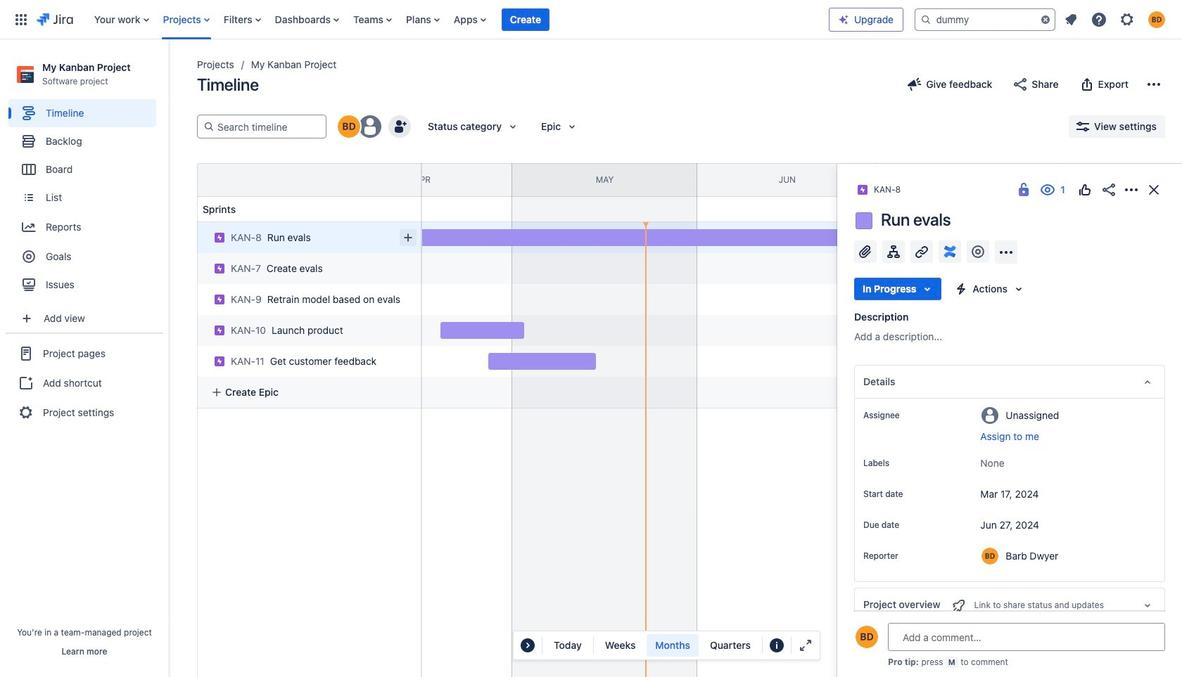 Task type: describe. For each thing, give the bounding box(es) containing it.
goal image
[[23, 251, 35, 263]]

more information about barb dwyer image
[[982, 548, 999, 565]]

vote options: no one has voted for this issue yet. image
[[1077, 182, 1093, 198]]

help image
[[1091, 11, 1107, 28]]

details element
[[854, 365, 1165, 399]]

clear search session image
[[1040, 14, 1051, 25]]

appswitcher icon image
[[13, 11, 30, 28]]

primary element
[[8, 0, 829, 39]]

2 column header from the left
[[877, 164, 1062, 196]]

create child issue image
[[400, 229, 417, 246]]

search image
[[920, 14, 932, 25]]

2 epic image from the top
[[214, 325, 225, 336]]

close image
[[1145, 182, 1162, 198]]

legend image
[[768, 637, 785, 654]]

export icon image
[[1078, 76, 1095, 93]]

Add a comment… field
[[888, 623, 1165, 652]]

1 epic image from the top
[[214, 263, 225, 274]]

row header inside timeline grid
[[197, 163, 422, 197]]

2 epic image from the top
[[214, 294, 225, 305]]

timeline view to show as group
[[596, 635, 759, 657]]

1 horizontal spatial list
[[1058, 7, 1174, 32]]



Task type: vqa. For each thing, say whether or not it's contained in the screenshot.
2nd column header from right
yes



Task type: locate. For each thing, give the bounding box(es) containing it.
timeline grid
[[147, 163, 1182, 678]]

epic image
[[214, 232, 225, 243], [214, 294, 225, 305], [214, 356, 225, 367]]

list item
[[502, 0, 549, 39]]

add a child issue image
[[885, 243, 902, 260]]

Search field
[[915, 8, 1055, 31]]

attach image
[[857, 243, 874, 260]]

1 vertical spatial group
[[6, 333, 163, 433]]

column header
[[147, 164, 333, 196], [877, 164, 1062, 196]]

sidebar element
[[0, 39, 169, 678]]

enter full screen image
[[797, 637, 814, 654]]

Search timeline text field
[[215, 115, 320, 138]]

2 vertical spatial epic image
[[214, 356, 225, 367]]

project overview element
[[854, 588, 1165, 622]]

your profile and settings image
[[1148, 11, 1165, 28]]

1 vertical spatial epic image
[[214, 294, 225, 305]]

0 horizontal spatial list
[[87, 0, 829, 39]]

3 epic image from the top
[[214, 356, 225, 367]]

1 horizontal spatial column header
[[877, 164, 1062, 196]]

banner
[[0, 0, 1182, 39]]

1 vertical spatial epic image
[[214, 325, 225, 336]]

notifications image
[[1062, 11, 1079, 28]]

list
[[87, 0, 829, 39], [1058, 7, 1174, 32]]

0 vertical spatial group
[[8, 99, 163, 303]]

0 vertical spatial epic image
[[214, 263, 225, 274]]

link goals image
[[970, 243, 986, 260]]

1 column header from the left
[[147, 164, 333, 196]]

add people image
[[391, 118, 408, 135]]

cell
[[197, 222, 422, 253], [191, 249, 424, 284], [191, 280, 424, 315], [191, 311, 424, 346], [191, 342, 424, 377]]

0 horizontal spatial column header
[[147, 164, 333, 196]]

0 vertical spatial epic image
[[214, 232, 225, 243]]

settings image
[[1119, 11, 1136, 28]]

1 epic image from the top
[[214, 232, 225, 243]]

group
[[8, 99, 163, 303], [6, 333, 163, 433]]

None search field
[[915, 8, 1055, 31]]

epic image
[[214, 263, 225, 274], [214, 325, 225, 336]]

row header
[[197, 163, 422, 197]]

sidebar navigation image
[[153, 56, 184, 84]]

jira image
[[37, 11, 73, 28], [37, 11, 73, 28]]

actions image
[[1123, 182, 1140, 198]]



